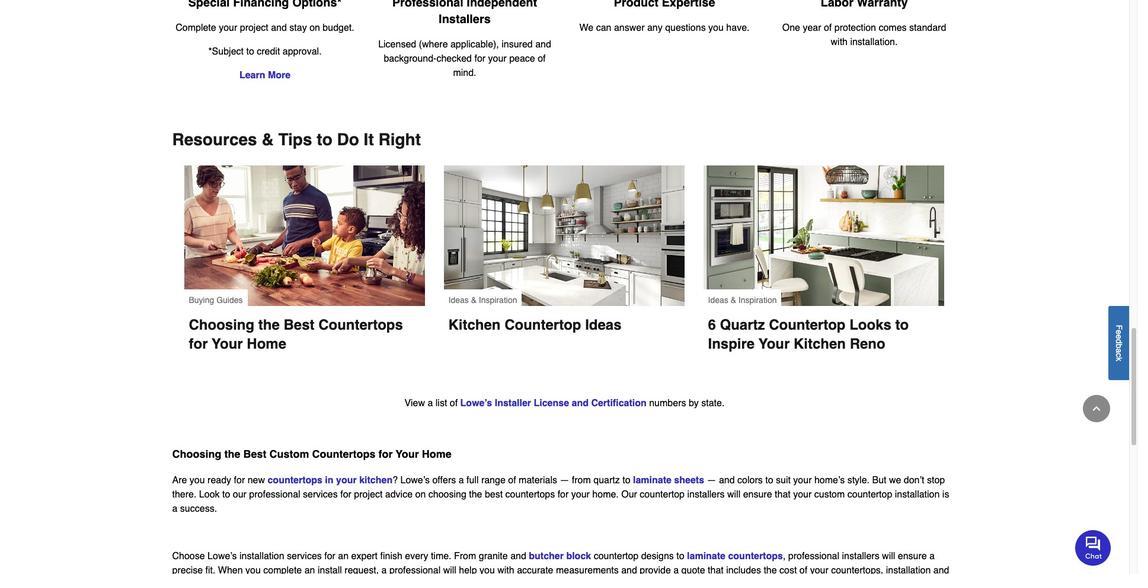 Task type: locate. For each thing, give the bounding box(es) containing it.
an up the install
[[338, 551, 349, 562]]

2 vertical spatial countertops
[[729, 551, 783, 562]]

installation inside the , professional installers will ensure a precise fit. when you complete an install request, a professional will help you with accurate measurements and provide a quote that includes the cost of your countertops, installation an
[[886, 565, 931, 574]]

don't
[[904, 475, 925, 486]]

2 ideas & inspiration from the left
[[708, 295, 777, 305]]

of right year
[[824, 23, 832, 33]]

services inside the — and colors to suit your home's style. but we don't stop there. look to our professional services for project advice on choosing the best countertops for your home. our countertop installers will ensure that your custom countertop installation is a success.
[[303, 489, 338, 500]]

0 vertical spatial home
[[247, 336, 286, 352]]

installers up countertops,
[[842, 551, 880, 562]]

1 inspiration from the left
[[479, 295, 517, 305]]

of inside one year of protection comes standard with installation.
[[824, 23, 832, 33]]

1 horizontal spatial with
[[831, 37, 848, 48]]

certification
[[592, 398, 647, 409]]

0 vertical spatial laminate
[[633, 475, 672, 486]]

with inside one year of protection comes standard with installation.
[[831, 37, 848, 48]]

to left credit
[[246, 46, 254, 57]]

1 horizontal spatial countertop
[[640, 489, 685, 500]]

1 vertical spatial ensure
[[898, 551, 927, 562]]

0 horizontal spatial laminate
[[633, 475, 672, 486]]

0 vertical spatial services
[[303, 489, 338, 500]]

1 horizontal spatial will
[[728, 489, 741, 500]]

home
[[247, 336, 286, 352], [422, 448, 452, 460]]

will
[[728, 489, 741, 500], [883, 551, 896, 562], [443, 565, 457, 574]]

that right the quote on the bottom right
[[708, 565, 724, 574]]

0 horizontal spatial kitchen
[[449, 317, 501, 333]]

advice
[[385, 489, 413, 500]]

1 vertical spatial project
[[354, 489, 383, 500]]

ready
[[208, 475, 231, 486]]

0 horizontal spatial that
[[708, 565, 724, 574]]

your up ?
[[396, 448, 419, 460]]

e up d
[[1115, 330, 1124, 334]]

licensed (where applicable), insured and background-checked for your peace of mind.
[[378, 39, 551, 78]]

2 inspiration from the left
[[739, 295, 777, 305]]

— right sheets
[[707, 475, 717, 486]]

0 vertical spatial installation
[[895, 489, 940, 500]]

0 horizontal spatial inspiration
[[479, 295, 517, 305]]

in
[[325, 475, 334, 486]]

best inside choosing the best countertops for your home
[[284, 317, 315, 333]]

e
[[1115, 330, 1124, 334], [1115, 334, 1124, 339]]

choosing up are
[[172, 448, 222, 460]]

0 horizontal spatial project
[[240, 23, 269, 33]]

services down the 'in' on the bottom
[[303, 489, 338, 500]]

and right insured
[[536, 39, 551, 50]]

—
[[560, 475, 570, 486], [707, 475, 717, 486]]

1 vertical spatial installers
[[842, 551, 880, 562]]

you right are
[[190, 475, 205, 486]]

to up our
[[623, 475, 631, 486]]

for
[[475, 53, 486, 64], [189, 336, 208, 352], [379, 448, 393, 460], [234, 475, 245, 486], [341, 489, 352, 500], [558, 489, 569, 500], [325, 551, 336, 562]]

choosing
[[189, 317, 255, 333], [172, 448, 222, 460]]

project up "*subject to credit approval."
[[240, 23, 269, 33]]

1 horizontal spatial installers
[[842, 551, 880, 562]]

installation right countertops,
[[886, 565, 931, 574]]

1 vertical spatial will
[[883, 551, 896, 562]]

0 horizontal spatial installers
[[688, 489, 725, 500]]

buying guides
[[189, 295, 243, 305]]

0 vertical spatial professional
[[249, 489, 300, 500]]

0 horizontal spatial your
[[212, 336, 243, 352]]

stop
[[928, 475, 945, 486]]

1 ideas & inspiration from the left
[[449, 295, 517, 305]]

0 horizontal spatial lowe's
[[208, 551, 237, 562]]

view a list of lowe's installer license and certification numbers by state.
[[405, 398, 725, 409]]

0 horizontal spatial countertop
[[505, 317, 581, 333]]

best
[[284, 317, 315, 333], [243, 448, 267, 460]]

that inside the — and colors to suit your home's style. but we don't stop there. look to our professional services for project advice on choosing the best countertops for your home. our countertop installers will ensure that your custom countertop installation is a success.
[[775, 489, 791, 500]]

0 vertical spatial installers
[[688, 489, 725, 500]]

professional down new
[[249, 489, 300, 500]]

of inside the licensed (where applicable), insured and background-checked for your peace of mind.
[[538, 53, 546, 64]]

ideas & inspiration up the kitchen countertop ideas
[[449, 295, 517, 305]]

choosing for choosing the best custom countertops for your home
[[172, 448, 222, 460]]

your for choosing the best custom countertops for your home
[[396, 448, 419, 460]]

2 horizontal spatial your
[[759, 336, 790, 352]]

to inside 6 quartz countertop looks to inspire your kitchen reno
[[896, 317, 909, 333]]

that inside the , professional installers will ensure a precise fit. when you complete an install request, a professional will help you with accurate measurements and provide a quote that includes the cost of your countertops, installation an
[[708, 565, 724, 574]]

your inside 6 quartz countertop looks to inspire your kitchen reno
[[759, 336, 790, 352]]

6 quartz countertop looks to inspire your kitchen reno
[[708, 317, 913, 352]]

b
[[1115, 344, 1124, 348]]

for inside choosing the best countertops for your home
[[189, 336, 208, 352]]

0 horizontal spatial —
[[560, 475, 570, 486]]

the inside the — and colors to suit your home's style. but we don't stop there. look to our professional services for project advice on choosing the best countertops for your home. our countertop installers will ensure that your custom countertop installation is a success.
[[469, 489, 482, 500]]

will down colors
[[728, 489, 741, 500]]

laminate up our
[[633, 475, 672, 486]]

will down time. in the left bottom of the page
[[443, 565, 457, 574]]

ideas & inspiration up quartz on the right of page
[[708, 295, 777, 305]]

background-
[[384, 53, 437, 64]]

2 horizontal spatial &
[[731, 295, 737, 305]]

professional
[[249, 489, 300, 500], [789, 551, 840, 562], [390, 565, 441, 574]]

your down insured
[[488, 53, 507, 64]]

and inside the , professional installers will ensure a precise fit. when you complete an install request, a professional will help you with accurate measurements and provide a quote that includes the cost of your countertops, installation an
[[622, 565, 637, 574]]

have.
[[727, 23, 750, 33]]

our
[[622, 489, 638, 500]]

installation down don't on the right of page
[[895, 489, 940, 500]]

lowe's up when
[[208, 551, 237, 562]]

to right looks
[[896, 317, 909, 333]]

1 vertical spatial choosing
[[172, 448, 222, 460]]

chat invite button image
[[1076, 529, 1112, 566]]

you right when
[[246, 565, 261, 574]]

countertops,
[[832, 565, 884, 574]]

choosing down the buying guides
[[189, 317, 255, 333]]

your inside the , professional installers will ensure a precise fit. when you complete an install request, a professional will help you with accurate measurements and provide a quote that includes the cost of your countertops, installation an
[[811, 565, 829, 574]]

0 vertical spatial an
[[338, 551, 349, 562]]

countertop up measurements
[[594, 551, 639, 562]]

2 horizontal spatial ideas
[[708, 295, 729, 305]]

0 vertical spatial countertops
[[319, 317, 403, 333]]

1 vertical spatial best
[[243, 448, 267, 460]]

0 vertical spatial countertops
[[268, 475, 323, 486]]

professional down every
[[390, 565, 441, 574]]

a shoppable kitchen image with different building materials and fixtures. image
[[704, 166, 944, 306]]

with down granite
[[498, 565, 515, 574]]

installers inside the , professional installers will ensure a precise fit. when you complete an install request, a professional will help you with accurate measurements and provide a quote that includes the cost of your countertops, installation an
[[842, 551, 880, 562]]

and inside the — and colors to suit your home's style. but we don't stop there. look to our professional services for project advice on choosing the best countertops for your home. our countertop installers will ensure that your custom countertop installation is a success.
[[719, 475, 735, 486]]

on right advice
[[415, 489, 426, 500]]

butcher
[[529, 551, 564, 562]]

license
[[534, 398, 569, 409]]

inspiration up the kitchen countertop ideas
[[479, 295, 517, 305]]

2 — from the left
[[707, 475, 717, 486]]

countertops up includes
[[729, 551, 783, 562]]

0 vertical spatial on
[[310, 23, 320, 33]]

and left colors
[[719, 475, 735, 486]]

to
[[246, 46, 254, 57], [317, 130, 333, 149], [896, 317, 909, 333], [623, 475, 631, 486], [766, 475, 774, 486], [222, 489, 230, 500], [677, 551, 685, 562]]

ideas & inspiration for countertop
[[449, 295, 517, 305]]

of
[[824, 23, 832, 33], [538, 53, 546, 64], [450, 398, 458, 409], [508, 475, 516, 486], [800, 565, 808, 574]]

you down granite
[[480, 565, 495, 574]]

1 horizontal spatial that
[[775, 489, 791, 500]]

your right cost
[[811, 565, 829, 574]]

0 vertical spatial that
[[775, 489, 791, 500]]

0 horizontal spatial ideas & inspiration
[[449, 295, 517, 305]]

1 vertical spatial professional
[[789, 551, 840, 562]]

1 vertical spatial that
[[708, 565, 724, 574]]

countertops
[[319, 317, 403, 333], [312, 448, 376, 460]]

(where
[[419, 39, 448, 50]]

for inside the licensed (where applicable), insured and background-checked for your peace of mind.
[[475, 53, 486, 64]]

of right cost
[[800, 565, 808, 574]]

a family in a kitchen making dinner on a butcherblock countertop island. image
[[184, 166, 425, 306]]

1 vertical spatial home
[[422, 448, 452, 460]]

0 horizontal spatial home
[[247, 336, 286, 352]]

installers inside the — and colors to suit your home's style. but we don't stop there. look to our professional services for project advice on choosing the best countertops for your home. our countertop installers will ensure that your custom countertop installation is a success.
[[688, 489, 725, 500]]

designs
[[642, 551, 674, 562]]

2 countertop from the left
[[769, 317, 846, 333]]

services up complete at the left of page
[[287, 551, 322, 562]]

0 vertical spatial will
[[728, 489, 741, 500]]

0 horizontal spatial ideas
[[449, 295, 469, 305]]

2 e from the top
[[1115, 334, 1124, 339]]

that down the suit
[[775, 489, 791, 500]]

lowe's right list
[[461, 398, 492, 409]]

custom
[[815, 489, 845, 500]]

laminate
[[633, 475, 672, 486], [687, 551, 726, 562]]

numbers
[[650, 398, 686, 409]]

will up countertops,
[[883, 551, 896, 562]]

a inside the — and colors to suit your home's style. but we don't stop there. look to our professional services for project advice on choosing the best countertops for your home. our countertop installers will ensure that your custom countertop installation is a success.
[[172, 504, 178, 514]]

one year of protection comes standard with installation.
[[783, 23, 947, 48]]

professional up cost
[[789, 551, 840, 562]]

credit
[[257, 46, 280, 57]]

1 horizontal spatial countertops
[[506, 489, 555, 500]]

installer
[[495, 398, 531, 409]]

1 — from the left
[[560, 475, 570, 486]]

colors
[[738, 475, 763, 486]]

your down quartz on the right of page
[[759, 336, 790, 352]]

1 horizontal spatial ideas & inspiration
[[708, 295, 777, 305]]

suit
[[776, 475, 791, 486]]

2 vertical spatial installation
[[886, 565, 931, 574]]

your down from
[[572, 489, 590, 500]]

2 vertical spatial lowe's
[[208, 551, 237, 562]]

that
[[775, 489, 791, 500], [708, 565, 724, 574]]

for down applicable),
[[475, 53, 486, 64]]

countertops down the materials
[[506, 489, 555, 500]]

0 vertical spatial best
[[284, 317, 315, 333]]

finish
[[380, 551, 403, 562]]

cost
[[780, 565, 797, 574]]

ideas for 6
[[708, 295, 729, 305]]

choosing
[[429, 489, 467, 500]]

1 horizontal spatial best
[[284, 317, 315, 333]]

best for custom
[[243, 448, 267, 460]]

countertop down but
[[848, 489, 893, 500]]

an left the install
[[305, 565, 315, 574]]

countertops down the custom
[[268, 475, 323, 486]]

1 vertical spatial on
[[415, 489, 426, 500]]

countertop inside 6 quartz countertop looks to inspire your kitchen reno
[[769, 317, 846, 333]]

0 vertical spatial choosing
[[189, 317, 255, 333]]

style.
[[848, 475, 870, 486]]

1 e from the top
[[1115, 330, 1124, 334]]

2 horizontal spatial countertops
[[729, 551, 783, 562]]

with down protection
[[831, 37, 848, 48]]

inspiration up quartz on the right of page
[[739, 295, 777, 305]]

1 horizontal spatial inspiration
[[739, 295, 777, 305]]

with
[[831, 37, 848, 48], [498, 565, 515, 574]]

mind.
[[453, 68, 477, 78]]

lowe's right ?
[[401, 475, 430, 486]]

c
[[1115, 353, 1124, 357]]

countertops
[[268, 475, 323, 486], [506, 489, 555, 500], [729, 551, 783, 562]]

inspiration
[[479, 295, 517, 305], [739, 295, 777, 305]]

0 horizontal spatial best
[[243, 448, 267, 460]]

0 vertical spatial with
[[831, 37, 848, 48]]

f
[[1115, 325, 1124, 330]]

1 horizontal spatial &
[[471, 295, 477, 305]]

— left from
[[560, 475, 570, 486]]

countertops inside the — and colors to suit your home's style. but we don't stop there. look to our professional services for project advice on choosing the best countertops for your home. our countertop installers will ensure that your custom countertop installation is a success.
[[506, 489, 555, 500]]

to left do
[[317, 130, 333, 149]]

0 horizontal spatial &
[[262, 130, 274, 149]]

help
[[459, 565, 477, 574]]

,
[[783, 551, 786, 562]]

1 vertical spatial countertops
[[506, 489, 555, 500]]

on right stay
[[310, 23, 320, 33]]

choosing inside choosing the best countertops for your home
[[189, 317, 255, 333]]

0 horizontal spatial countertops
[[268, 475, 323, 486]]

2 horizontal spatial will
[[883, 551, 896, 562]]

1 horizontal spatial countertop
[[769, 317, 846, 333]]

to left the suit
[[766, 475, 774, 486]]

for down "buying"
[[189, 336, 208, 352]]

f e e d b a c k button
[[1109, 306, 1130, 380]]

and inside the licensed (where applicable), insured and background-checked for your peace of mind.
[[536, 39, 551, 50]]

inspiration for countertop
[[479, 295, 517, 305]]

2 vertical spatial will
[[443, 565, 457, 574]]

1 vertical spatial kitchen
[[794, 336, 846, 352]]

1 horizontal spatial your
[[396, 448, 419, 460]]

1 horizontal spatial lowe's
[[401, 475, 430, 486]]

0 horizontal spatial with
[[498, 565, 515, 574]]

laminate sheets link
[[633, 475, 705, 486]]

countertop down laminate sheets link
[[640, 489, 685, 500]]

1 horizontal spatial professional
[[390, 565, 441, 574]]

do
[[337, 130, 359, 149]]

buying
[[189, 295, 214, 305]]

2 horizontal spatial countertop
[[848, 489, 893, 500]]

quote
[[682, 565, 706, 574]]

installation up complete at the left of page
[[240, 551, 284, 562]]

0 horizontal spatial ensure
[[744, 489, 773, 500]]

fit.
[[206, 565, 216, 574]]

1 horizontal spatial on
[[415, 489, 426, 500]]

you
[[709, 23, 724, 33], [190, 475, 205, 486], [246, 565, 261, 574], [480, 565, 495, 574]]

e up b
[[1115, 334, 1124, 339]]

0 vertical spatial ensure
[[744, 489, 773, 500]]

0 horizontal spatial professional
[[249, 489, 300, 500]]

0 horizontal spatial will
[[443, 565, 457, 574]]

2 vertical spatial professional
[[390, 565, 441, 574]]

time.
[[431, 551, 452, 562]]

1 horizontal spatial project
[[354, 489, 383, 500]]

and left the provide on the bottom right
[[622, 565, 637, 574]]

of right range
[[508, 475, 516, 486]]

installers down sheets
[[688, 489, 725, 500]]

of right peace
[[538, 53, 546, 64]]

1 vertical spatial laminate
[[687, 551, 726, 562]]

your down guides
[[212, 336, 243, 352]]

an
[[338, 551, 349, 562], [305, 565, 315, 574]]

1 vertical spatial with
[[498, 565, 515, 574]]

0 horizontal spatial an
[[305, 565, 315, 574]]

laminate up the quote on the bottom right
[[687, 551, 726, 562]]

installation
[[895, 489, 940, 500], [240, 551, 284, 562], [886, 565, 931, 574]]

1 horizontal spatial —
[[707, 475, 717, 486]]

1 vertical spatial an
[[305, 565, 315, 574]]

butcher block link
[[529, 551, 591, 562]]

— inside the — and colors to suit your home's style. but we don't stop there. look to our professional services for project advice on choosing the best countertops for your home. our countertop installers will ensure that your custom countertop installation is a success.
[[707, 475, 717, 486]]

success.
[[180, 504, 217, 514]]

kitchen inside 6 quartz countertop looks to inspire your kitchen reno
[[794, 336, 846, 352]]

lowe's
[[461, 398, 492, 409], [401, 475, 430, 486], [208, 551, 237, 562]]

1 horizontal spatial ensure
[[898, 551, 927, 562]]

home inside choosing the best countertops for your home
[[247, 336, 286, 352]]

resources & tips to do it right
[[172, 130, 421, 149]]

we can answer any questions you have.
[[580, 23, 750, 33]]

project down kitchen
[[354, 489, 383, 500]]

0 vertical spatial lowe's
[[461, 398, 492, 409]]

when
[[218, 565, 243, 574]]

your for 6 quartz countertop looks to inspire your kitchen reno
[[759, 336, 790, 352]]

1 horizontal spatial kitchen
[[794, 336, 846, 352]]

your
[[219, 23, 237, 33], [488, 53, 507, 64], [336, 475, 357, 486], [794, 475, 812, 486], [572, 489, 590, 500], [794, 489, 812, 500], [811, 565, 829, 574]]

countertop
[[505, 317, 581, 333], [769, 317, 846, 333]]

a
[[1115, 348, 1124, 353], [428, 398, 433, 409], [459, 475, 464, 486], [172, 504, 178, 514], [930, 551, 935, 562], [382, 565, 387, 574], [674, 565, 679, 574]]



Task type: describe. For each thing, give the bounding box(es) containing it.
standard
[[910, 23, 947, 33]]

1 horizontal spatial ideas
[[585, 317, 622, 333]]

2 horizontal spatial lowe's
[[461, 398, 492, 409]]

1 vertical spatial countertops
[[312, 448, 376, 460]]

are you ready for new countertops in your kitchen ? lowe's offers a full range of materials — from quartz to laminate sheets
[[172, 475, 705, 486]]

to left "our"
[[222, 489, 230, 500]]

1 vertical spatial lowe's
[[401, 475, 430, 486]]

full
[[467, 475, 479, 486]]

ensure inside the , professional installers will ensure a precise fit. when you complete an install request, a professional will help you with accurate measurements and provide a quote that includes the cost of your countertops, installation an
[[898, 551, 927, 562]]

ensure inside the — and colors to suit your home's style. but we don't stop there. look to our professional services for project advice on choosing the best countertops for your home. our countertop installers will ensure that your custom countertop installation is a success.
[[744, 489, 773, 500]]

for up "our"
[[234, 475, 245, 486]]

applicable),
[[451, 39, 499, 50]]

your left "custom"
[[794, 489, 812, 500]]

there.
[[172, 489, 197, 500]]

we
[[580, 23, 594, 33]]

countertops inside choosing the best countertops for your home
[[319, 317, 403, 333]]

and right the license
[[572, 398, 589, 409]]

the inside choosing the best countertops for your home
[[258, 317, 280, 333]]

choose lowe's installation services for an expert finish every time. from granite and butcher block countertop designs to laminate countertops
[[172, 551, 783, 562]]

chevron up image
[[1091, 403, 1103, 415]]

from
[[454, 551, 476, 562]]

new
[[248, 475, 265, 486]]

best
[[485, 489, 503, 500]]

2 horizontal spatial professional
[[789, 551, 840, 562]]

any
[[648, 23, 663, 33]]

can
[[596, 23, 612, 33]]

, professional installers will ensure a precise fit. when you complete an install request, a professional will help you with accurate measurements and provide a quote that includes the cost of your countertops, installation an
[[172, 551, 950, 574]]

measurements
[[556, 565, 619, 574]]

your inside the licensed (where applicable), insured and background-checked for your peace of mind.
[[488, 53, 507, 64]]

licensed
[[378, 39, 416, 50]]

scroll to top element
[[1084, 395, 1111, 422]]

1 vertical spatial services
[[287, 551, 322, 562]]

*subject to credit approval.
[[208, 46, 322, 57]]

project inside the — and colors to suit your home's style. but we don't stop there. look to our professional services for project advice on choosing the best countertops for your home. our countertop installers will ensure that your custom countertop installation is a success.
[[354, 489, 383, 500]]

home's
[[815, 475, 845, 486]]

state.
[[702, 398, 725, 409]]

choose
[[172, 551, 205, 562]]

block
[[567, 551, 591, 562]]

granite
[[479, 551, 508, 562]]

it
[[364, 130, 374, 149]]

includes
[[727, 565, 761, 574]]

— and colors to suit your home's style. but we don't stop there. look to our professional services for project advice on choosing the best countertops for your home. our countertop installers will ensure that your custom countertop installation is a success.
[[172, 475, 950, 514]]

0 horizontal spatial on
[[310, 23, 320, 33]]

answer
[[614, 23, 645, 33]]

best for countertops
[[284, 317, 315, 333]]

1 horizontal spatial an
[[338, 551, 349, 562]]

is
[[943, 489, 950, 500]]

questions
[[666, 23, 706, 33]]

ideas & inspiration for quartz
[[708, 295, 777, 305]]

guides
[[217, 295, 243, 305]]

kitchen
[[359, 475, 393, 486]]

installation inside the — and colors to suit your home's style. but we don't stop there. look to our professional services for project advice on choosing the best countertops for your home. our countertop installers will ensure that your custom countertop installation is a success.
[[895, 489, 940, 500]]

kitchen countertop ideas
[[449, 317, 622, 333]]

complete your project and stay on budget.
[[176, 23, 355, 33]]

complete
[[264, 565, 302, 574]]

choosing the best countertops for your home
[[189, 317, 407, 352]]

every
[[405, 551, 428, 562]]

one
[[783, 23, 801, 33]]

request,
[[345, 565, 379, 574]]

install
[[318, 565, 342, 574]]

0 vertical spatial kitchen
[[449, 317, 501, 333]]

precise
[[172, 565, 203, 574]]

right
[[379, 130, 421, 149]]

from
[[572, 475, 591, 486]]

we
[[890, 475, 902, 486]]

& for 6
[[731, 295, 737, 305]]

1 vertical spatial installation
[[240, 551, 284, 562]]

custom
[[270, 448, 309, 460]]

the inside the , professional installers will ensure a precise fit. when you complete an install request, a professional will help you with accurate measurements and provide a quote that includes the cost of your countertops, installation an
[[764, 565, 777, 574]]

your right the 'in' on the bottom
[[336, 475, 357, 486]]

are
[[172, 475, 187, 486]]

you left 'have.'
[[709, 23, 724, 33]]

?
[[393, 475, 398, 486]]

a kitchen with white countertops, stainless appliances, a large island and gold-tone pendant lights. image
[[444, 166, 685, 306]]

more
[[268, 70, 291, 81]]

6
[[708, 317, 716, 333]]

resources
[[172, 130, 257, 149]]

of inside the , professional installers will ensure a precise fit. when you complete an install request, a professional will help you with accurate measurements and provide a quote that includes the cost of your countertops, installation an
[[800, 565, 808, 574]]

protection
[[835, 23, 877, 33]]

materials
[[519, 475, 557, 486]]

your right the suit
[[794, 475, 812, 486]]

learn more
[[240, 70, 291, 81]]

countertops in your kitchen link
[[268, 475, 393, 486]]

0 horizontal spatial countertop
[[594, 551, 639, 562]]

*subject
[[208, 46, 244, 57]]

choosing for choosing the best countertops for your home
[[189, 317, 255, 333]]

for up the install
[[325, 551, 336, 562]]

installation.
[[851, 37, 898, 48]]

ideas for kitchen
[[449, 295, 469, 305]]

a inside button
[[1115, 348, 1124, 353]]

will inside the — and colors to suit your home's style. but we don't stop there. look to our professional services for project advice on choosing the best countertops for your home. our countertop installers will ensure that your custom countertop installation is a success.
[[728, 489, 741, 500]]

expert
[[351, 551, 378, 562]]

by
[[689, 398, 699, 409]]

complete
[[176, 23, 216, 33]]

and up accurate
[[511, 551, 527, 562]]

inspire
[[708, 336, 755, 352]]

1 horizontal spatial laminate
[[687, 551, 726, 562]]

quartz
[[594, 475, 620, 486]]

accurate
[[517, 565, 554, 574]]

an inside the , professional installers will ensure a precise fit. when you complete an install request, a professional will help you with accurate measurements and provide a quote that includes the cost of your countertops, installation an
[[305, 565, 315, 574]]

learn more link
[[240, 70, 291, 81]]

professional inside the — and colors to suit your home's style. but we don't stop there. look to our professional services for project advice on choosing the best countertops for your home. our countertop installers will ensure that your custom countertop installation is a success.
[[249, 489, 300, 500]]

of right list
[[450, 398, 458, 409]]

f e e d b a c k
[[1115, 325, 1124, 361]]

to up the quote on the bottom right
[[677, 551, 685, 562]]

tips
[[278, 130, 312, 149]]

our
[[233, 489, 247, 500]]

your inside choosing the best countertops for your home
[[212, 336, 243, 352]]

home.
[[593, 489, 619, 500]]

inspiration for quartz
[[739, 295, 777, 305]]

for down the countertops in your kitchen link
[[341, 489, 352, 500]]

offers
[[433, 475, 456, 486]]

1 countertop from the left
[[505, 317, 581, 333]]

& for kitchen
[[471, 295, 477, 305]]

k
[[1115, 357, 1124, 361]]

for left home.
[[558, 489, 569, 500]]

budget.
[[323, 23, 355, 33]]

1 horizontal spatial home
[[422, 448, 452, 460]]

but
[[873, 475, 887, 486]]

learn
[[240, 70, 265, 81]]

0 vertical spatial project
[[240, 23, 269, 33]]

list
[[436, 398, 447, 409]]

and left stay
[[271, 23, 287, 33]]

your up *subject
[[219, 23, 237, 33]]

stay
[[290, 23, 307, 33]]

insured
[[502, 39, 533, 50]]

for up ?
[[379, 448, 393, 460]]

quartz
[[720, 317, 765, 333]]

on inside the — and colors to suit your home's style. but we don't stop there. look to our professional services for project advice on choosing the best countertops for your home. our countertop installers will ensure that your custom countertop installation is a success.
[[415, 489, 426, 500]]

with inside the , professional installers will ensure a precise fit. when you complete an install request, a professional will help you with accurate measurements and provide a quote that includes the cost of your countertops, installation an
[[498, 565, 515, 574]]

look
[[199, 489, 220, 500]]



Task type: vqa. For each thing, say whether or not it's contained in the screenshot.
we
yes



